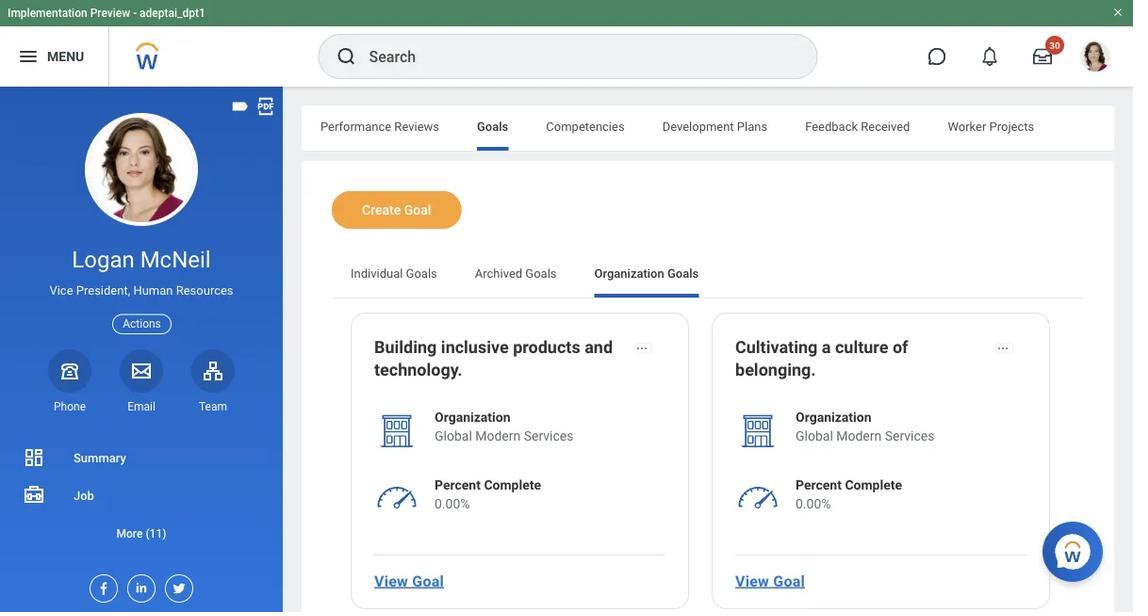 Task type: locate. For each thing, give the bounding box(es) containing it.
implementation preview -   adeptai_dpt1
[[8, 7, 205, 20]]

1 percent from the left
[[435, 478, 481, 493]]

0 horizontal spatial complete
[[484, 478, 541, 493]]

list
[[0, 439, 283, 553]]

view
[[374, 573, 408, 591], [736, 573, 770, 591]]

1 related actions image from the left
[[636, 342, 649, 355]]

1 global modern services element from the left
[[435, 427, 574, 446]]

2 services from the left
[[885, 429, 935, 444]]

2 percent from the left
[[796, 478, 842, 493]]

email button
[[120, 350, 163, 415]]

modern
[[476, 429, 521, 444], [837, 429, 882, 444]]

2 modern from the left
[[837, 429, 882, 444]]

percent complete 0.00% for belonging.
[[796, 478, 903, 512]]

tab list containing individual goals
[[332, 253, 1084, 298]]

organization global modern services down building inclusive products and technology. element
[[435, 410, 574, 444]]

1 global from the left
[[435, 429, 472, 444]]

percent complete 0.00%
[[435, 478, 541, 512], [796, 478, 903, 512]]

tab list for individual goals
[[302, 106, 1115, 151]]

-
[[133, 7, 137, 20]]

more (11)
[[116, 528, 166, 541]]

phone logan mcneil element
[[48, 400, 91, 415]]

create
[[362, 202, 401, 218]]

1 horizontal spatial view
[[736, 573, 770, 591]]

more (11) button
[[0, 523, 283, 546]]

2 view goal button from the left
[[728, 563, 813, 601]]

services
[[524, 429, 574, 444], [885, 429, 935, 444]]

more
[[116, 528, 143, 541]]

implementation
[[8, 7, 87, 20]]

1 horizontal spatial 0.00%
[[796, 496, 831, 512]]

organization global modern services down "cultivating a culture of belonging." element
[[796, 410, 935, 444]]

1 horizontal spatial complete
[[845, 478, 903, 493]]

organization up and
[[595, 266, 665, 281]]

1 view goal button from the left
[[367, 563, 452, 601]]

services for cultivating a culture of belonging.
[[885, 429, 935, 444]]

0.00% element for belonging.
[[796, 495, 903, 514]]

building inclusive products and technology. element
[[374, 337, 621, 386]]

1 view goal from the left
[[374, 573, 444, 591]]

projects
[[990, 119, 1035, 133]]

view goal for cultivating a culture of belonging.
[[736, 573, 805, 591]]

1 complete from the left
[[484, 478, 541, 493]]

modern down building inclusive products and technology. element
[[476, 429, 521, 444]]

goal
[[404, 202, 431, 218], [412, 573, 444, 591], [774, 573, 805, 591]]

job link
[[0, 477, 283, 515]]

30 button
[[1022, 36, 1065, 77]]

1 horizontal spatial organization global modern services
[[796, 410, 935, 444]]

0 horizontal spatial view
[[374, 573, 408, 591]]

resources
[[176, 284, 233, 298]]

actions
[[123, 318, 161, 331]]

global down 'belonging.'
[[796, 429, 833, 444]]

global modern services element down building inclusive products and technology. element
[[435, 427, 574, 446]]

2 view goal from the left
[[736, 573, 805, 591]]

0.00% element
[[435, 495, 541, 514], [796, 495, 903, 514]]

belonging.
[[736, 361, 816, 381]]

0 horizontal spatial global modern services element
[[435, 427, 574, 446]]

view goal
[[374, 573, 444, 591], [736, 573, 805, 591]]

facebook image
[[91, 576, 111, 597]]

goal inside create goal button
[[404, 202, 431, 218]]

1 percent complete 0.00% from the left
[[435, 478, 541, 512]]

organization global modern services for belonging.
[[796, 410, 935, 444]]

0 horizontal spatial services
[[524, 429, 574, 444]]

products
[[513, 338, 581, 358]]

justify image
[[17, 45, 40, 68]]

vice
[[49, 284, 73, 298]]

summary image
[[23, 447, 45, 470]]

2 0.00% from the left
[[796, 496, 831, 512]]

tab list
[[302, 106, 1115, 151], [332, 253, 1084, 298]]

related actions image
[[636, 342, 649, 355], [997, 342, 1010, 355]]

technology.
[[374, 361, 463, 381]]

worker
[[948, 119, 987, 133]]

0 horizontal spatial view goal
[[374, 573, 444, 591]]

actions button
[[112, 315, 171, 335]]

complete
[[484, 478, 541, 493], [845, 478, 903, 493]]

1 horizontal spatial organization
[[595, 266, 665, 281]]

1 modern from the left
[[476, 429, 521, 444]]

job
[[74, 489, 94, 503]]

1 services from the left
[[524, 429, 574, 444]]

notifications large image
[[981, 47, 1000, 66]]

1 horizontal spatial view goal button
[[728, 563, 813, 601]]

0 horizontal spatial organization global modern services
[[435, 410, 574, 444]]

1 horizontal spatial modern
[[837, 429, 882, 444]]

reviews
[[395, 119, 439, 133]]

1 horizontal spatial global
[[796, 429, 833, 444]]

services down products
[[524, 429, 574, 444]]

cultivating a culture of belonging. element
[[736, 337, 983, 386]]

global modern services element down "cultivating a culture of belonging." element
[[796, 427, 935, 446]]

global down technology.
[[435, 429, 472, 444]]

organization
[[595, 266, 665, 281], [435, 410, 511, 425], [796, 410, 872, 425]]

0.00%
[[435, 496, 470, 512], [796, 496, 831, 512]]

performance
[[321, 119, 391, 133]]

global
[[435, 429, 472, 444], [796, 429, 833, 444]]

global modern services element for belonging.
[[796, 427, 935, 446]]

0 horizontal spatial view goal button
[[367, 563, 452, 601]]

percent for belonging.
[[796, 478, 842, 493]]

job image
[[23, 485, 45, 507]]

create goal
[[362, 202, 431, 218]]

adeptai_dpt1
[[140, 7, 205, 20]]

linkedin image
[[128, 576, 149, 596]]

2 horizontal spatial organization
[[796, 410, 872, 425]]

complete for belonging.
[[845, 478, 903, 493]]

2 global modern services element from the left
[[796, 427, 935, 446]]

goals
[[477, 119, 509, 133], [406, 266, 437, 281], [526, 266, 557, 281], [668, 266, 699, 281]]

2 view from the left
[[736, 573, 770, 591]]

modern down "cultivating a culture of belonging." element
[[837, 429, 882, 444]]

0 horizontal spatial 0.00%
[[435, 496, 470, 512]]

0.00% for belonging.
[[796, 496, 831, 512]]

profile logan mcneil image
[[1081, 41, 1111, 76]]

list containing summary
[[0, 439, 283, 553]]

more (11) button
[[0, 515, 283, 553]]

2 global from the left
[[796, 429, 833, 444]]

global modern services element
[[435, 427, 574, 446], [796, 427, 935, 446]]

0 horizontal spatial related actions image
[[636, 342, 649, 355]]

organization down cultivating a culture of belonging.
[[796, 410, 872, 425]]

global for belonging.
[[796, 429, 833, 444]]

percent
[[435, 478, 481, 493], [796, 478, 842, 493]]

create goal button
[[332, 191, 461, 229]]

tab list containing performance reviews
[[302, 106, 1115, 151]]

2 organization global modern services from the left
[[796, 410, 935, 444]]

goals for organization goals
[[668, 266, 699, 281]]

0 horizontal spatial modern
[[476, 429, 521, 444]]

1 vertical spatial tab list
[[332, 253, 1084, 298]]

organization global modern services
[[435, 410, 574, 444], [796, 410, 935, 444]]

human
[[133, 284, 173, 298]]

0 horizontal spatial percent
[[435, 478, 481, 493]]

0 horizontal spatial organization
[[435, 410, 511, 425]]

1 horizontal spatial percent complete 0.00%
[[796, 478, 903, 512]]

organization down building inclusive products and technology. element
[[435, 410, 511, 425]]

1 horizontal spatial related actions image
[[997, 342, 1010, 355]]

2 complete from the left
[[845, 478, 903, 493]]

1 horizontal spatial 0.00% element
[[796, 495, 903, 514]]

1 horizontal spatial services
[[885, 429, 935, 444]]

phone image
[[57, 360, 83, 383]]

logan
[[72, 247, 135, 273]]

services down of
[[885, 429, 935, 444]]

1 organization global modern services from the left
[[435, 410, 574, 444]]

0 horizontal spatial global
[[435, 429, 472, 444]]

logan mcneil
[[72, 247, 211, 273]]

2 0.00% element from the left
[[796, 495, 903, 514]]

0 vertical spatial tab list
[[302, 106, 1115, 151]]

1 0.00% from the left
[[435, 496, 470, 512]]

goal for building inclusive products and technology.
[[412, 573, 444, 591]]

development
[[663, 119, 734, 133]]

2 related actions image from the left
[[997, 342, 1010, 355]]

1 0.00% element from the left
[[435, 495, 541, 514]]

building inclusive products and technology.
[[374, 338, 613, 381]]

phone button
[[48, 350, 91, 415]]

organization goals
[[595, 266, 699, 281]]

1 horizontal spatial percent
[[796, 478, 842, 493]]

0 horizontal spatial 0.00% element
[[435, 495, 541, 514]]

2 percent complete 0.00% from the left
[[796, 478, 903, 512]]

1 horizontal spatial view goal
[[736, 573, 805, 591]]

view goal button
[[367, 563, 452, 601], [728, 563, 813, 601]]

0 horizontal spatial percent complete 0.00%
[[435, 478, 541, 512]]

1 horizontal spatial global modern services element
[[796, 427, 935, 446]]

1 view from the left
[[374, 573, 408, 591]]



Task type: vqa. For each thing, say whether or not it's contained in the screenshot.
top the Dashboard
no



Task type: describe. For each thing, give the bounding box(es) containing it.
worker projects
[[948, 119, 1035, 133]]

view goal button for building inclusive products and technology.
[[367, 563, 452, 601]]

complete for technology.
[[484, 478, 541, 493]]

goals for archived goals
[[526, 266, 557, 281]]

modern for technology.
[[476, 429, 521, 444]]

cultivating a culture of belonging.
[[736, 338, 909, 381]]

received
[[861, 119, 910, 133]]

view team image
[[202, 360, 224, 383]]

menu banner
[[0, 0, 1133, 87]]

mail image
[[130, 360, 153, 383]]

tab list for cultivating a culture of belonging.
[[332, 253, 1084, 298]]

percent complete 0.00% for technology.
[[435, 478, 541, 512]]

twitter image
[[166, 576, 187, 597]]

summary link
[[0, 439, 283, 477]]

navigation pane region
[[0, 87, 283, 613]]

inclusive
[[441, 338, 509, 358]]

(11)
[[146, 528, 166, 541]]

team logan mcneil element
[[191, 400, 235, 415]]

view for cultivating a culture of belonging.
[[736, 573, 770, 591]]

related actions image for of
[[997, 342, 1010, 355]]

view printable version (pdf) image
[[256, 96, 276, 117]]

percent for technology.
[[435, 478, 481, 493]]

archived goals
[[475, 266, 557, 281]]

building
[[374, 338, 437, 358]]

competencies
[[546, 119, 625, 133]]

individual
[[351, 266, 403, 281]]

30
[[1050, 40, 1061, 51]]

Search Workday  search field
[[369, 36, 778, 77]]

services for building inclusive products and technology.
[[524, 429, 574, 444]]

of
[[893, 338, 909, 358]]

preview
[[90, 7, 130, 20]]

feedback
[[805, 119, 858, 133]]

performance reviews
[[321, 119, 439, 133]]

a
[[822, 338, 831, 358]]

goals for individual goals
[[406, 266, 437, 281]]

individual goals
[[351, 266, 437, 281]]

culture
[[835, 338, 889, 358]]

0.00% for technology.
[[435, 496, 470, 512]]

team
[[199, 401, 227, 414]]

team link
[[191, 350, 235, 415]]

view for building inclusive products and technology.
[[374, 573, 408, 591]]

phone
[[54, 401, 86, 414]]

related actions image for and
[[636, 342, 649, 355]]

search image
[[335, 45, 358, 68]]

development plans
[[663, 119, 768, 133]]

goal for cultivating a culture of belonging.
[[774, 573, 805, 591]]

view goal for building inclusive products and technology.
[[374, 573, 444, 591]]

global modern services element for technology.
[[435, 427, 574, 446]]

cultivating
[[736, 338, 818, 358]]

view goal button for cultivating a culture of belonging.
[[728, 563, 813, 601]]

inbox large image
[[1034, 47, 1052, 66]]

organization global modern services for technology.
[[435, 410, 574, 444]]

tag image
[[230, 96, 251, 117]]

organization for cultivating a culture of belonging.
[[796, 410, 872, 425]]

email
[[127, 401, 155, 414]]

email logan mcneil element
[[120, 400, 163, 415]]

menu button
[[0, 26, 109, 87]]

feedback received
[[805, 119, 910, 133]]

plans
[[737, 119, 768, 133]]

president,
[[76, 284, 130, 298]]

global for technology.
[[435, 429, 472, 444]]

summary
[[74, 451, 126, 465]]

modern for belonging.
[[837, 429, 882, 444]]

vice president, human resources
[[49, 284, 233, 298]]

archived
[[475, 266, 523, 281]]

mcneil
[[140, 247, 211, 273]]

0.00% element for technology.
[[435, 495, 541, 514]]

and
[[585, 338, 613, 358]]

menu
[[47, 49, 84, 64]]

organization for building inclusive products and technology.
[[435, 410, 511, 425]]

close environment banner image
[[1113, 7, 1124, 18]]



